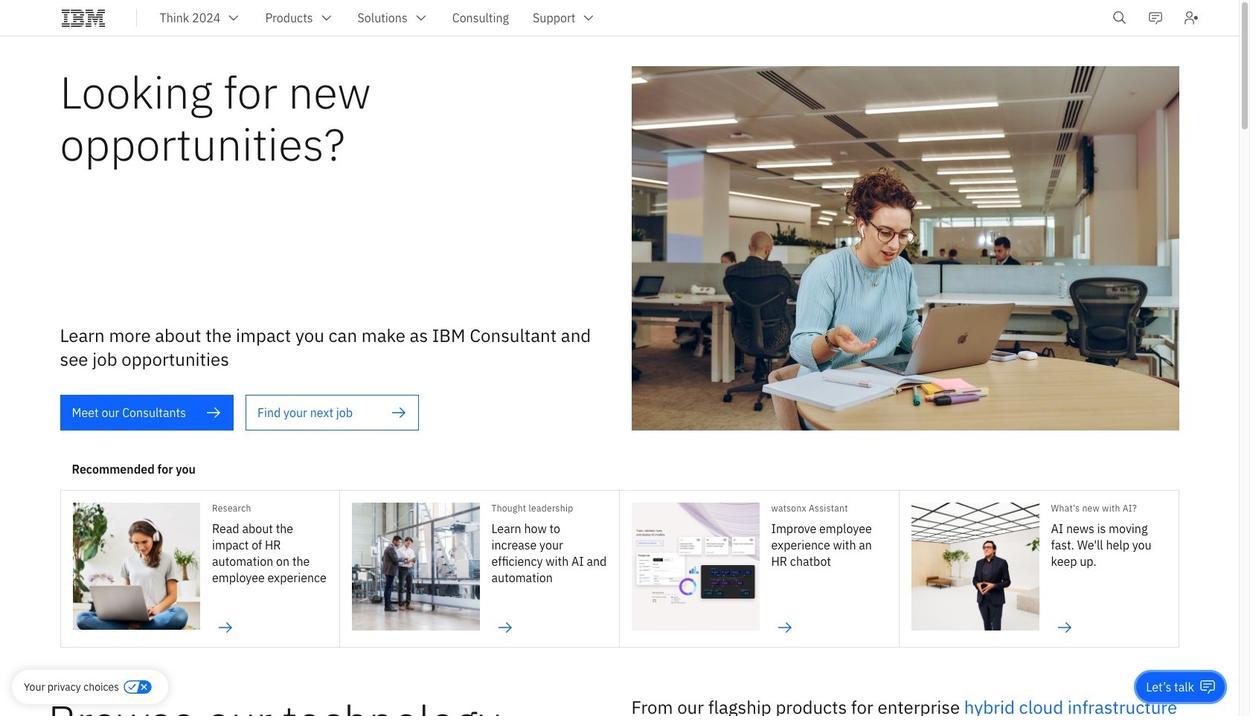 Task type: locate. For each thing, give the bounding box(es) containing it.
let's talk element
[[1147, 680, 1195, 696]]

your privacy choices element
[[24, 680, 119, 696]]



